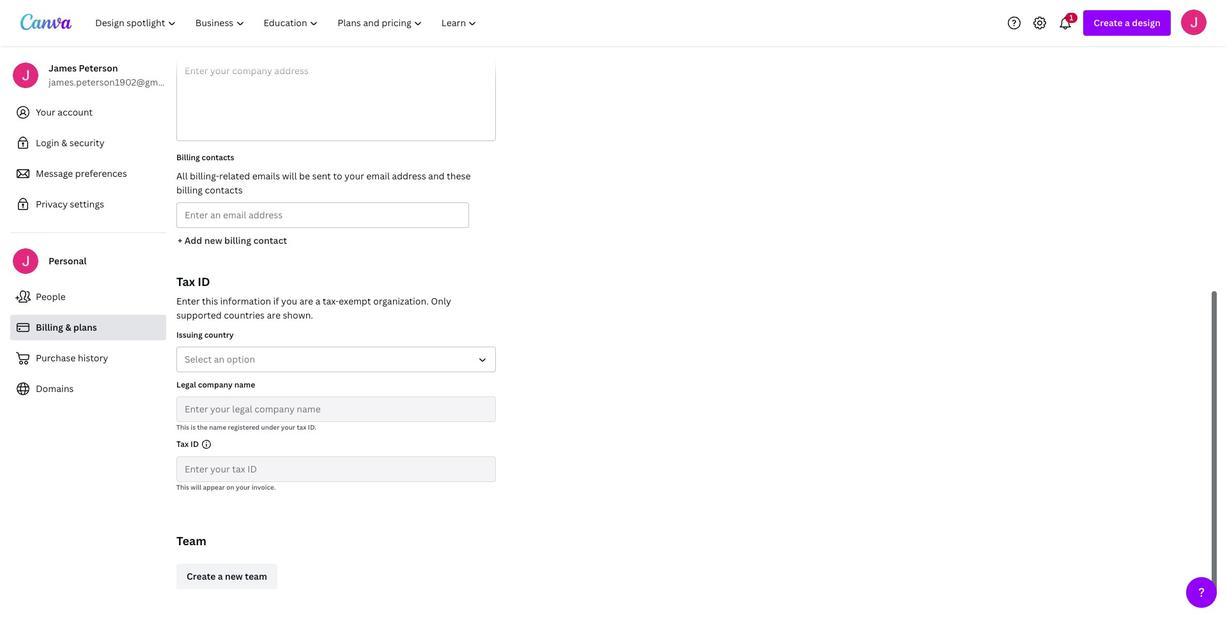 Task type: locate. For each thing, give the bounding box(es) containing it.
0 vertical spatial are
[[299, 295, 313, 307]]

1 vertical spatial create
[[187, 571, 216, 583]]

a left tax- on the left
[[315, 295, 320, 307]]

1 horizontal spatial will
[[282, 170, 297, 182]]

your right on
[[236, 483, 250, 492]]

address
[[392, 170, 426, 182]]

billing left contact
[[224, 235, 251, 247]]

james peterson image
[[1181, 9, 1207, 35]]

these
[[447, 170, 471, 182]]

create inside button
[[187, 571, 216, 583]]

0 horizontal spatial create
[[187, 571, 216, 583]]

billing-
[[190, 170, 219, 182]]

new right add
[[204, 235, 222, 247]]

company
[[198, 380, 233, 391]]

0 vertical spatial &
[[61, 137, 67, 149]]

0 vertical spatial id
[[198, 274, 210, 290]]

purchase history link
[[10, 346, 166, 371]]

only
[[431, 295, 451, 307]]

this for this will appear on your invoice.
[[176, 483, 189, 492]]

a for create a new team
[[218, 571, 223, 583]]

contact
[[253, 235, 287, 247]]

id up this at the top of the page
[[198, 274, 210, 290]]

will
[[282, 170, 297, 182], [191, 483, 201, 492]]

contacts up billing-
[[202, 152, 234, 163]]

email
[[366, 170, 390, 182]]

a inside button
[[218, 571, 223, 583]]

0 horizontal spatial are
[[267, 309, 281, 322]]

billing up 'all'
[[176, 152, 200, 163]]

billing
[[176, 152, 200, 163], [36, 322, 63, 334]]

create for create a new team
[[187, 571, 216, 583]]

a
[[1125, 17, 1130, 29], [315, 295, 320, 307], [218, 571, 223, 583]]

billing inside + add new billing contact "button"
[[224, 235, 251, 247]]

emails
[[252, 170, 280, 182]]

id inside tax id enter this information if you are a tax-exempt organization. only supported countries are shown.
[[198, 274, 210, 290]]

this left the is
[[176, 423, 189, 432]]

2 vertical spatial your
[[236, 483, 250, 492]]

0 horizontal spatial billing
[[176, 184, 203, 196]]

to
[[333, 170, 342, 182]]

0 vertical spatial name
[[234, 380, 255, 391]]

create left design
[[1094, 17, 1123, 29]]

+ add new billing contact
[[178, 235, 287, 247]]

create a design button
[[1084, 10, 1171, 36]]

account
[[58, 106, 93, 118]]

tax id enter this information if you are a tax-exempt organization. only supported countries are shown.
[[176, 274, 451, 322]]

0 horizontal spatial will
[[191, 483, 201, 492]]

contacts down related
[[205, 184, 243, 196]]

james.peterson1902@gmail.com
[[49, 76, 189, 88]]

related
[[219, 170, 250, 182]]

1 vertical spatial contacts
[[205, 184, 243, 196]]

billing for billing & plans
[[36, 322, 63, 334]]

contacts
[[202, 152, 234, 163], [205, 184, 243, 196]]

new
[[204, 235, 222, 247], [225, 571, 243, 583]]

enter
[[176, 295, 200, 307]]

0 vertical spatial contacts
[[202, 152, 234, 163]]

1 horizontal spatial new
[[225, 571, 243, 583]]

0 vertical spatial your
[[345, 170, 364, 182]]

new inside "button"
[[204, 235, 222, 247]]

contacts inside 'all billing-related emails will be sent to your email address and these billing contacts'
[[205, 184, 243, 196]]

0 vertical spatial this
[[176, 423, 189, 432]]

be
[[299, 170, 310, 182]]

1 horizontal spatial billing
[[224, 235, 251, 247]]

new for add
[[204, 235, 222, 247]]

information
[[220, 295, 271, 307]]

message preferences
[[36, 167, 127, 180]]

tax
[[176, 274, 195, 290], [176, 439, 189, 450]]

privacy settings
[[36, 198, 104, 210]]

0 horizontal spatial a
[[218, 571, 223, 583]]

tax
[[297, 423, 306, 432]]

1 vertical spatial your
[[281, 423, 295, 432]]

0 horizontal spatial billing
[[36, 322, 63, 334]]

1 this from the top
[[176, 423, 189, 432]]

your
[[345, 170, 364, 182], [281, 423, 295, 432], [236, 483, 250, 492]]

billing down 'all'
[[176, 184, 203, 196]]

1 horizontal spatial a
[[315, 295, 320, 307]]

0 vertical spatial billing
[[176, 152, 200, 163]]

0 horizontal spatial new
[[204, 235, 222, 247]]

plans
[[73, 322, 97, 334]]

message
[[36, 167, 73, 180]]

Enter your legal company name text field
[[185, 398, 488, 422]]

0 vertical spatial tax
[[176, 274, 195, 290]]

id.
[[308, 423, 316, 432]]

tax down the legal
[[176, 439, 189, 450]]

a inside tax id enter this information if you are a tax-exempt organization. only supported countries are shown.
[[315, 295, 320, 307]]

2 horizontal spatial a
[[1125, 17, 1130, 29]]

1 vertical spatial this
[[176, 483, 189, 492]]

people link
[[10, 284, 166, 310]]

purchase history
[[36, 352, 108, 364]]

1 horizontal spatial your
[[281, 423, 295, 432]]

create a new team button
[[176, 564, 277, 590]]

shown.
[[283, 309, 313, 322]]

1 vertical spatial id
[[191, 439, 199, 450]]

your account
[[36, 106, 93, 118]]

your right to
[[345, 170, 364, 182]]

domains link
[[10, 377, 166, 402]]

id
[[198, 274, 210, 290], [191, 439, 199, 450]]

1 vertical spatial billing
[[36, 322, 63, 334]]

tax up the enter
[[176, 274, 195, 290]]

&
[[61, 137, 67, 149], [65, 322, 71, 334]]

1 tax from the top
[[176, 274, 195, 290]]

privacy
[[36, 198, 68, 210]]

will left be
[[282, 170, 297, 182]]

billing down people
[[36, 322, 63, 334]]

1 vertical spatial &
[[65, 322, 71, 334]]

billing inside 'all billing-related emails will be sent to your email address and these billing contacts'
[[176, 184, 203, 196]]

Select an option button
[[176, 347, 496, 373]]

1 horizontal spatial billing
[[176, 152, 200, 163]]

billing
[[176, 184, 203, 196], [224, 235, 251, 247]]

a left design
[[1125, 17, 1130, 29]]

0 vertical spatial create
[[1094, 17, 1123, 29]]

your left tax
[[281, 423, 295, 432]]

exempt
[[339, 295, 371, 307]]

2 vertical spatial a
[[218, 571, 223, 583]]

id down the is
[[191, 439, 199, 450]]

1 vertical spatial new
[[225, 571, 243, 583]]

name
[[234, 380, 255, 391], [209, 423, 226, 432]]

Enter your tax ID text field
[[185, 458, 488, 482]]

new inside button
[[225, 571, 243, 583]]

1 vertical spatial a
[[315, 295, 320, 307]]

& right login
[[61, 137, 67, 149]]

people
[[36, 291, 66, 303]]

2 tax from the top
[[176, 439, 189, 450]]

registered
[[228, 423, 260, 432]]

1 horizontal spatial create
[[1094, 17, 1123, 29]]

are up shown.
[[299, 295, 313, 307]]

create
[[1094, 17, 1123, 29], [187, 571, 216, 583]]

0 horizontal spatial name
[[209, 423, 226, 432]]

this for this is the name registered under your tax id.
[[176, 423, 189, 432]]

1 horizontal spatial name
[[234, 380, 255, 391]]

2 this from the top
[[176, 483, 189, 492]]

country
[[204, 330, 234, 341]]

0 vertical spatial a
[[1125, 17, 1130, 29]]

tax inside tax id enter this information if you are a tax-exempt organization. only supported countries are shown.
[[176, 274, 195, 290]]

create inside "dropdown button"
[[1094, 17, 1123, 29]]

and
[[428, 170, 445, 182]]

a for create a design
[[1125, 17, 1130, 29]]

billing & plans
[[36, 322, 97, 334]]

name right the
[[209, 423, 226, 432]]

will left appear
[[191, 483, 201, 492]]

a left team
[[218, 571, 223, 583]]

login & security link
[[10, 130, 166, 156]]

are down if
[[267, 309, 281, 322]]

id for tax id enter this information if you are a tax-exempt organization. only supported countries are shown.
[[198, 274, 210, 290]]

all
[[176, 170, 188, 182]]

billing contacts
[[176, 152, 234, 163]]

login & security
[[36, 137, 104, 149]]

a inside "dropdown button"
[[1125, 17, 1130, 29]]

this left appear
[[176, 483, 189, 492]]

this
[[176, 423, 189, 432], [176, 483, 189, 492]]

2 horizontal spatial your
[[345, 170, 364, 182]]

tax-
[[323, 295, 339, 307]]

new left team
[[225, 571, 243, 583]]

tax for tax id
[[176, 439, 189, 450]]

0 vertical spatial will
[[282, 170, 297, 182]]

1 vertical spatial tax
[[176, 439, 189, 450]]

1 vertical spatial billing
[[224, 235, 251, 247]]

create down 'team'
[[187, 571, 216, 583]]

0 vertical spatial new
[[204, 235, 222, 247]]

1 vertical spatial are
[[267, 309, 281, 322]]

& left plans
[[65, 322, 71, 334]]

name down option
[[234, 380, 255, 391]]

0 vertical spatial billing
[[176, 184, 203, 196]]

settings
[[70, 198, 104, 210]]



Task type: describe. For each thing, give the bounding box(es) containing it.
id for tax id
[[191, 439, 199, 450]]

tax for tax id enter this information if you are a tax-exempt organization. only supported countries are shown.
[[176, 274, 195, 290]]

you
[[281, 295, 297, 307]]

this
[[202, 295, 218, 307]]

0 horizontal spatial your
[[236, 483, 250, 492]]

personal
[[49, 255, 87, 267]]

countries
[[224, 309, 265, 322]]

design
[[1132, 17, 1161, 29]]

on
[[226, 483, 234, 492]]

supported
[[176, 309, 222, 322]]

domains
[[36, 383, 74, 395]]

if
[[273, 295, 279, 307]]

create a design
[[1094, 17, 1161, 29]]

your account link
[[10, 100, 166, 125]]

select an option
[[185, 353, 255, 366]]

message preferences link
[[10, 161, 166, 187]]

+
[[178, 235, 182, 247]]

login
[[36, 137, 59, 149]]

team
[[176, 534, 206, 549]]

& for plans
[[65, 322, 71, 334]]

privacy settings link
[[10, 192, 166, 217]]

billing for billing contacts
[[176, 152, 200, 163]]

select
[[185, 353, 212, 366]]

the
[[197, 423, 208, 432]]

all billing-related emails will be sent to your email address and these billing contacts
[[176, 170, 471, 196]]

tax id
[[176, 439, 199, 450]]

history
[[78, 352, 108, 364]]

organization.
[[373, 295, 429, 307]]

top level navigation element
[[87, 10, 488, 36]]

is
[[191, 423, 196, 432]]

under
[[261, 423, 280, 432]]

james peterson james.peterson1902@gmail.com
[[49, 62, 189, 88]]

billing & plans link
[[10, 315, 166, 341]]

Enter your company address text field
[[177, 58, 495, 141]]

security
[[70, 137, 104, 149]]

purchase
[[36, 352, 76, 364]]

an
[[214, 353, 224, 366]]

this will appear on your invoice.
[[176, 483, 276, 492]]

invoice.
[[252, 483, 276, 492]]

peterson
[[79, 62, 118, 74]]

your inside 'all billing-related emails will be sent to your email address and these billing contacts'
[[345, 170, 364, 182]]

+ add new billing contact button
[[176, 228, 288, 254]]

option
[[227, 353, 255, 366]]

will inside 'all billing-related emails will be sent to your email address and these billing contacts'
[[282, 170, 297, 182]]

issuing country
[[176, 330, 234, 341]]

& for security
[[61, 137, 67, 149]]

this is the name registered under your tax id.
[[176, 423, 316, 432]]

add
[[185, 235, 202, 247]]

legal company name
[[176, 380, 255, 391]]

Enter an email address text field
[[185, 203, 461, 228]]

team
[[245, 571, 267, 583]]

create a new team
[[187, 571, 267, 583]]

issuing
[[176, 330, 203, 341]]

sent
[[312, 170, 331, 182]]

1 horizontal spatial are
[[299, 295, 313, 307]]

legal
[[176, 380, 196, 391]]

create for create a design
[[1094, 17, 1123, 29]]

preferences
[[75, 167, 127, 180]]

appear
[[203, 483, 225, 492]]

1 vertical spatial name
[[209, 423, 226, 432]]

new for a
[[225, 571, 243, 583]]

james
[[49, 62, 77, 74]]

your
[[36, 106, 55, 118]]

1 vertical spatial will
[[191, 483, 201, 492]]



Task type: vqa. For each thing, say whether or not it's contained in the screenshot.
TAX-
yes



